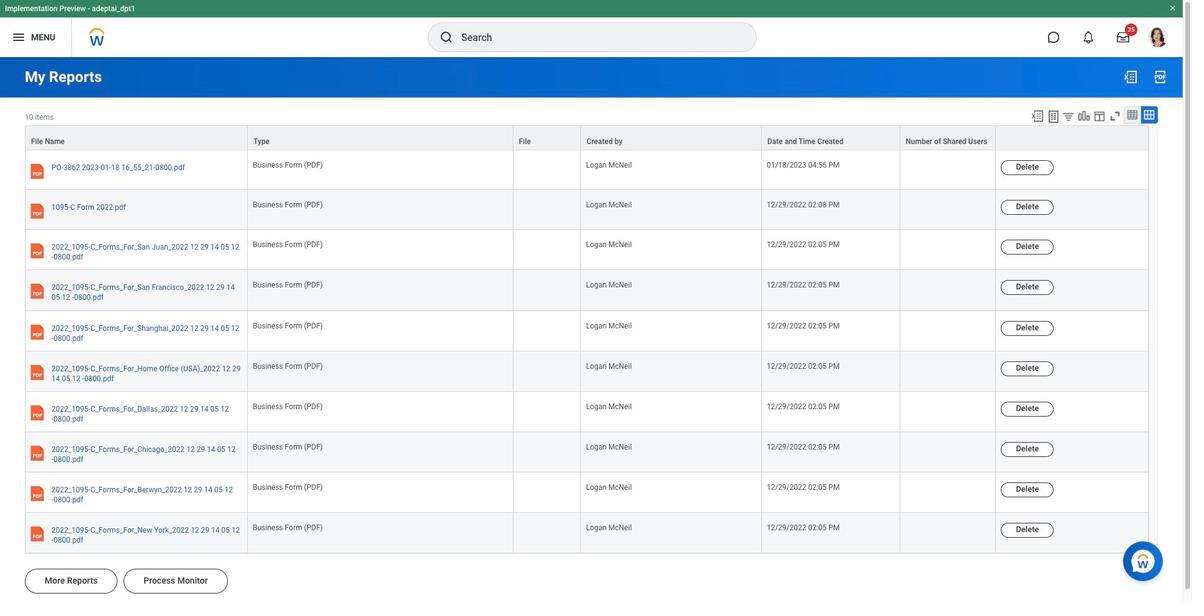 Task type: describe. For each thing, give the bounding box(es) containing it.
notifications large image
[[1083, 31, 1095, 43]]

10 row from the top
[[25, 473, 1149, 513]]

export to worksheets image
[[1047, 109, 1061, 124]]

business form (pdf) element for first row from the bottom
[[253, 521, 323, 532]]

business form (pdf) element for 9th row from the top
[[253, 440, 323, 452]]

business form (pdf) element for third row from the top of the page
[[253, 198, 323, 209]]

5 row from the top
[[25, 270, 1149, 311]]

2 row from the top
[[25, 150, 1149, 190]]

business form (pdf) element for sixth row
[[253, 319, 323, 330]]

business form (pdf) element for eighth row from the bottom of the page
[[253, 238, 323, 249]]

justify image
[[11, 30, 26, 45]]

click to view/edit grid preferences image
[[1093, 109, 1107, 123]]

close environment banner image
[[1170, 4, 1177, 12]]

inbox large image
[[1117, 31, 1130, 43]]

business form (pdf) element for 4th row from the bottom of the page
[[253, 400, 323, 411]]

business form (pdf) element for 5th row from the top of the page
[[253, 278, 323, 290]]

11 row from the top
[[25, 513, 1149, 554]]

4 row from the top
[[25, 230, 1149, 270]]

6 row from the top
[[25, 311, 1149, 351]]



Task type: vqa. For each thing, say whether or not it's contained in the screenshot.
Toggle to List Detail view 'option'
no



Task type: locate. For each thing, give the bounding box(es) containing it.
1 horizontal spatial export to excel image
[[1124, 70, 1138, 84]]

export to excel image
[[1124, 70, 1138, 84], [1031, 109, 1045, 123]]

9 row from the top
[[25, 432, 1149, 473]]

business form (pdf) element for fifth row from the bottom
[[253, 359, 323, 371]]

9 business form (pdf) element from the top
[[253, 481, 323, 492]]

export to excel image left export to worksheets image
[[1031, 109, 1045, 123]]

toolbar
[[1025, 106, 1158, 126]]

0 horizontal spatial export to excel image
[[1031, 109, 1045, 123]]

8 row from the top
[[25, 392, 1149, 432]]

banner
[[0, 0, 1183, 57]]

export to excel image for export to worksheets image
[[1031, 109, 1045, 123]]

7 row from the top
[[25, 351, 1149, 392]]

select to filter grid data image
[[1062, 110, 1076, 123]]

profile logan mcneil image
[[1148, 27, 1168, 50]]

table image
[[1127, 109, 1139, 121]]

1 row from the top
[[25, 126, 1149, 150]]

1 business form (pdf) element from the top
[[253, 158, 323, 170]]

0 vertical spatial export to excel image
[[1124, 70, 1138, 84]]

6 business form (pdf) element from the top
[[253, 359, 323, 371]]

search image
[[439, 30, 454, 45]]

export to excel image left the view printable version (pdf) icon
[[1124, 70, 1138, 84]]

business form (pdf) element
[[253, 158, 323, 170], [253, 198, 323, 209], [253, 238, 323, 249], [253, 278, 323, 290], [253, 319, 323, 330], [253, 359, 323, 371], [253, 400, 323, 411], [253, 440, 323, 452], [253, 481, 323, 492], [253, 521, 323, 532]]

10 business form (pdf) element from the top
[[253, 521, 323, 532]]

row
[[25, 126, 1149, 150], [25, 150, 1149, 190], [25, 190, 1149, 230], [25, 230, 1149, 270], [25, 270, 1149, 311], [25, 311, 1149, 351], [25, 351, 1149, 392], [25, 392, 1149, 432], [25, 432, 1149, 473], [25, 473, 1149, 513], [25, 513, 1149, 554]]

main content
[[0, 57, 1183, 601]]

3 business form (pdf) element from the top
[[253, 238, 323, 249]]

business form (pdf) element for 2nd row from the top of the page
[[253, 158, 323, 170]]

7 business form (pdf) element from the top
[[253, 400, 323, 411]]

fullscreen image
[[1109, 109, 1122, 123]]

1 vertical spatial export to excel image
[[1031, 109, 1045, 123]]

business form (pdf) element for 10th row from the top of the page
[[253, 481, 323, 492]]

8 business form (pdf) element from the top
[[253, 440, 323, 452]]

4 business form (pdf) element from the top
[[253, 278, 323, 290]]

2 business form (pdf) element from the top
[[253, 198, 323, 209]]

5 business form (pdf) element from the top
[[253, 319, 323, 330]]

view printable version (pdf) image
[[1153, 70, 1168, 84]]

cell
[[513, 150, 581, 190], [900, 150, 996, 190], [513, 190, 581, 230], [900, 190, 996, 230], [513, 230, 581, 270], [900, 230, 996, 270], [513, 270, 581, 311], [900, 270, 996, 311], [513, 311, 581, 351], [900, 311, 996, 351], [513, 351, 581, 392], [900, 351, 996, 392], [513, 392, 581, 432], [900, 392, 996, 432], [513, 432, 581, 473], [900, 432, 996, 473], [513, 473, 581, 513], [900, 473, 996, 513], [513, 513, 581, 554], [900, 513, 996, 554]]

3 row from the top
[[25, 190, 1149, 230]]

export to excel image for the view printable version (pdf) icon
[[1124, 70, 1138, 84]]

expand table image
[[1143, 109, 1156, 121]]

my reports - expand/collapse chart image
[[1078, 109, 1091, 123]]



